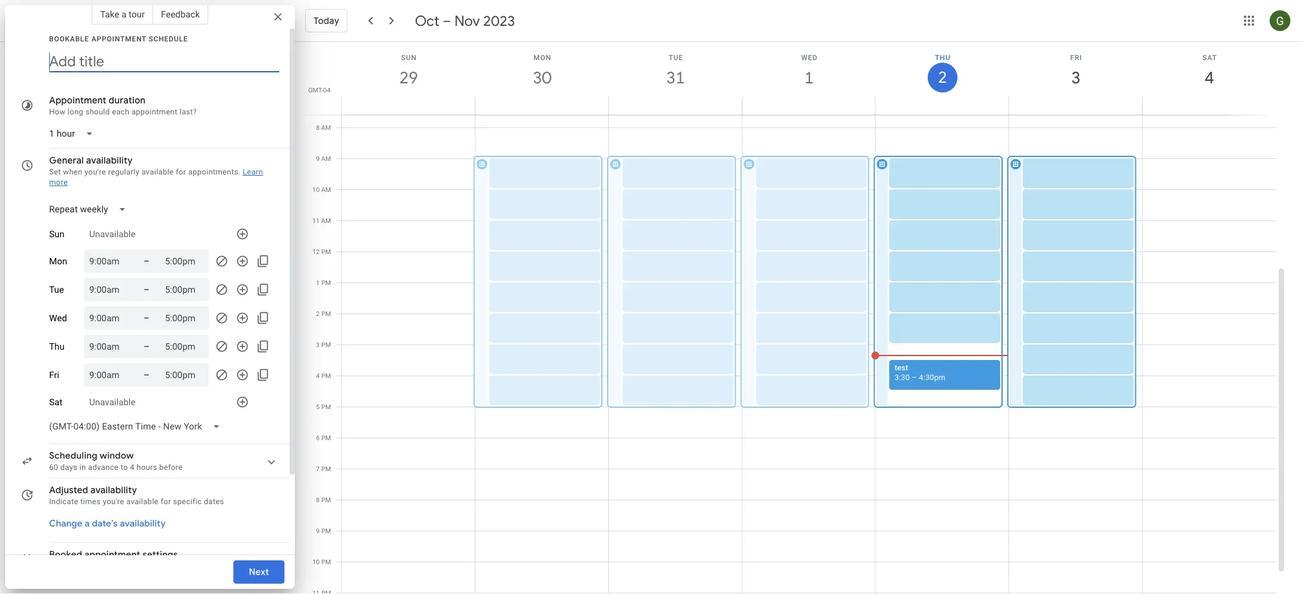 Task type: vqa. For each thing, say whether or not it's contained in the screenshot.
2nd COLUMN HEADER from the right
no



Task type: locate. For each thing, give the bounding box(es) containing it.
tue for tue
[[49, 284, 64, 295]]

1 vertical spatial available
[[126, 497, 159, 506]]

1 am from the top
[[321, 124, 331, 132]]

1 vertical spatial fri
[[49, 370, 59, 380]]

specific
[[173, 497, 202, 506]]

appointment
[[49, 94, 106, 106]]

am down 8 am
[[321, 155, 331, 163]]

2 horizontal spatial 4
[[1205, 67, 1214, 88]]

availability inside adjusted availability indicate times you're available for specific dates
[[91, 484, 137, 496]]

Start time on Tuesdays text field
[[89, 282, 128, 298]]

tue left start time on tuesdays text field
[[49, 284, 64, 295]]

a left date's
[[85, 518, 90, 530]]

pm down '9 pm'
[[321, 559, 331, 566]]

1 9 from the top
[[316, 155, 320, 163]]

2 8 from the top
[[316, 496, 320, 504]]

pm down 8 pm
[[321, 527, 331, 535]]

1 pm from the top
[[321, 248, 331, 256]]

0 horizontal spatial a
[[85, 518, 90, 530]]

1 vertical spatial 10
[[313, 559, 320, 566]]

31
[[666, 67, 684, 88]]

feedback
[[161, 9, 200, 19]]

2 9 from the top
[[316, 527, 320, 535]]

you're
[[84, 168, 106, 177], [103, 497, 124, 506]]

1 vertical spatial unavailable
[[89, 397, 136, 408]]

learn more
[[49, 168, 263, 187]]

Start time on Thursdays text field
[[89, 339, 128, 354]]

pm right 6 on the bottom
[[321, 434, 331, 442]]

sun for sun
[[49, 229, 65, 239]]

1 horizontal spatial 2
[[938, 67, 947, 88]]

pm for 8 pm
[[321, 496, 331, 504]]

8 pm from the top
[[321, 465, 331, 473]]

1 vertical spatial tue
[[49, 284, 64, 295]]

0 vertical spatial appointment
[[132, 107, 177, 116]]

0 vertical spatial mon
[[534, 53, 552, 61]]

each
[[112, 107, 129, 116]]

1 horizontal spatial for
[[176, 168, 186, 177]]

duration
[[109, 94, 146, 106]]

5 pm from the top
[[321, 372, 331, 380]]

9 for 9 pm
[[316, 527, 320, 535]]

available inside adjusted availability indicate times you're available for specific dates
[[126, 497, 159, 506]]

0 horizontal spatial sat
[[49, 397, 62, 408]]

available down hours
[[126, 497, 159, 506]]

you're up change a date's availability button
[[103, 497, 124, 506]]

sun
[[401, 53, 417, 61], [49, 229, 65, 239]]

0 vertical spatial you're
[[84, 168, 106, 177]]

1 horizontal spatial sun
[[401, 53, 417, 61]]

pm right the 5
[[321, 403, 331, 411]]

– for tue
[[144, 284, 150, 295]]

available
[[142, 168, 174, 177], [126, 497, 159, 506]]

fri up friday, november 3 element
[[1071, 53, 1083, 61]]

saturday, november 4 element
[[1195, 63, 1225, 92]]

1 vertical spatial availability
[[91, 484, 137, 496]]

am right 11
[[321, 217, 331, 225]]

0 horizontal spatial for
[[161, 497, 171, 506]]

7 pm from the top
[[321, 434, 331, 442]]

3 am from the top
[[321, 186, 331, 194]]

3 column header
[[1009, 42, 1143, 115]]

0 vertical spatial 3
[[1071, 67, 1080, 88]]

9 up 10 am
[[316, 155, 320, 163]]

3 pm
[[316, 341, 331, 349]]

2 am from the top
[[321, 155, 331, 163]]

fri
[[1071, 53, 1083, 61], [49, 370, 59, 380]]

10 for 10 pm
[[313, 559, 320, 566]]

unavailable for sat
[[89, 397, 136, 408]]

wed left start time on wednesdays text field
[[49, 313, 67, 324]]

tue inside tue 31
[[669, 53, 683, 61]]

pm down 2 pm
[[321, 341, 331, 349]]

8 pm
[[316, 496, 331, 504]]

0 vertical spatial sat
[[1203, 53, 1218, 61]]

1 vertical spatial you're
[[103, 497, 124, 506]]

times
[[80, 497, 101, 506]]

End time on Tuesdays text field
[[165, 282, 204, 298]]

schedule
[[149, 35, 188, 43]]

9 for 9 am
[[316, 155, 320, 163]]

1 horizontal spatial sat
[[1203, 53, 1218, 61]]

unavailable down start time on fridays text box
[[89, 397, 136, 408]]

1 vertical spatial wed
[[49, 313, 67, 324]]

2 10 from the top
[[313, 559, 320, 566]]

9 pm from the top
[[321, 496, 331, 504]]

1 unavailable from the top
[[89, 229, 136, 239]]

1 horizontal spatial fri
[[1071, 53, 1083, 61]]

2 unavailable from the top
[[89, 397, 136, 408]]

0 horizontal spatial 2
[[316, 310, 320, 318]]

10 down '9 pm'
[[313, 559, 320, 566]]

thu left start time on thursdays text box
[[49, 341, 65, 352]]

1 vertical spatial sat
[[49, 397, 62, 408]]

– right start time on tuesdays text field
[[144, 284, 150, 295]]

End time on Wednesdays text field
[[165, 310, 204, 326]]

10
[[312, 186, 320, 194], [313, 559, 320, 566]]

0 vertical spatial for
[[176, 168, 186, 177]]

pm right 12
[[321, 248, 331, 256]]

today button
[[305, 5, 348, 36]]

fri for fri 3
[[1071, 53, 1083, 61]]

1 horizontal spatial mon
[[534, 53, 552, 61]]

1 vertical spatial thu
[[49, 341, 65, 352]]

you're down general availability
[[84, 168, 106, 177]]

3
[[1071, 67, 1080, 88], [316, 341, 320, 349]]

dates
[[204, 497, 224, 506]]

Start time on Mondays text field
[[89, 254, 128, 269]]

thu 2
[[935, 53, 951, 88]]

1 horizontal spatial thu
[[935, 53, 951, 61]]

1 vertical spatial 2
[[316, 310, 320, 318]]

tue up tuesday, october 31 "element"
[[669, 53, 683, 61]]

sat inside 4 column header
[[1203, 53, 1218, 61]]

1
[[804, 67, 813, 88], [316, 279, 320, 287]]

wed up wednesday, november 1 element
[[801, 53, 818, 61]]

appointment inside appointment duration how long should each appointment last?
[[132, 107, 177, 116]]

– right start time on thursdays text box
[[144, 341, 150, 352]]

1 vertical spatial 9
[[316, 527, 320, 535]]

2 pm
[[316, 310, 331, 318]]

1 vertical spatial for
[[161, 497, 171, 506]]

wed
[[801, 53, 818, 61], [49, 313, 67, 324]]

mon for mon
[[49, 256, 67, 267]]

1 horizontal spatial 1
[[804, 67, 813, 88]]

0 vertical spatial thu
[[935, 53, 951, 61]]

2
[[938, 67, 947, 88], [316, 310, 320, 318]]

wed 1
[[801, 53, 818, 88]]

0 horizontal spatial fri
[[49, 370, 59, 380]]

you're inside adjusted availability indicate times you're available for specific dates
[[103, 497, 124, 506]]

appointment
[[91, 35, 147, 43]]

– left end time on mondays text field
[[144, 256, 150, 266]]

wed inside the '1' column header
[[801, 53, 818, 61]]

10 up 11
[[312, 186, 320, 194]]

pm for 3 pm
[[321, 341, 331, 349]]

0 horizontal spatial sun
[[49, 229, 65, 239]]

11 pm from the top
[[321, 559, 331, 566]]

8 down 7
[[316, 496, 320, 504]]

– for fri
[[144, 370, 150, 380]]

thu
[[935, 53, 951, 61], [49, 341, 65, 352]]

0 horizontal spatial 4
[[130, 463, 135, 472]]

9
[[316, 155, 320, 163], [316, 527, 320, 535]]

0 horizontal spatial wed
[[49, 313, 67, 324]]

8 for 8 am
[[316, 124, 320, 132]]

None field
[[44, 122, 104, 146], [44, 198, 137, 221], [44, 415, 231, 439], [44, 122, 104, 146], [44, 198, 137, 221], [44, 415, 231, 439]]

for left specific
[[161, 497, 171, 506]]

1 vertical spatial a
[[85, 518, 90, 530]]

a for take
[[122, 9, 126, 19]]

6
[[316, 434, 320, 442]]

0 horizontal spatial 1
[[316, 279, 320, 287]]

9 pm
[[316, 527, 331, 535]]

bookable appointment schedule
[[49, 35, 188, 43]]

1 horizontal spatial wed
[[801, 53, 818, 61]]

0 horizontal spatial mon
[[49, 256, 67, 267]]

10 pm from the top
[[321, 527, 331, 535]]

0 vertical spatial 9
[[316, 155, 320, 163]]

0 vertical spatial availability
[[86, 155, 133, 166]]

0 vertical spatial 1
[[804, 67, 813, 88]]

appointment down change a date's availability
[[84, 549, 140, 561]]

4:30pm
[[919, 373, 946, 382]]

mon up monday, october 30 element
[[534, 53, 552, 61]]

sun inside sun 29
[[401, 53, 417, 61]]

4 pm from the top
[[321, 341, 331, 349]]

next
[[249, 567, 269, 578]]

1 vertical spatial 4
[[316, 372, 320, 380]]

sun 29
[[399, 53, 417, 88]]

pm up '9 pm'
[[321, 496, 331, 504]]

6 pm from the top
[[321, 403, 331, 411]]

sat
[[1203, 53, 1218, 61], [49, 397, 62, 408]]

test 3:30 – 4:30pm
[[895, 363, 946, 382]]

sun up sunday, october 29 element on the left top of the page
[[401, 53, 417, 61]]

8 up 9 am
[[316, 124, 320, 132]]

thu up thursday, november 2, today element
[[935, 53, 951, 61]]

pm
[[321, 248, 331, 256], [321, 279, 331, 287], [321, 310, 331, 318], [321, 341, 331, 349], [321, 372, 331, 380], [321, 403, 331, 411], [321, 434, 331, 442], [321, 465, 331, 473], [321, 496, 331, 504], [321, 527, 331, 535], [321, 559, 331, 566]]

sun down more on the top left of the page
[[49, 229, 65, 239]]

2 vertical spatial 4
[[130, 463, 135, 472]]

2 vertical spatial availability
[[120, 518, 166, 530]]

mon left start time on mondays text field
[[49, 256, 67, 267]]

available right regularly
[[142, 168, 174, 177]]

0 vertical spatial unavailable
[[89, 229, 136, 239]]

bookable
[[49, 35, 89, 43]]

10 am
[[312, 186, 331, 194]]

availability
[[86, 155, 133, 166], [91, 484, 137, 496], [120, 518, 166, 530]]

fri left start time on fridays text box
[[49, 370, 59, 380]]

pm up 2 pm
[[321, 279, 331, 287]]

1 vertical spatial 8
[[316, 496, 320, 504]]

1 vertical spatial sun
[[49, 229, 65, 239]]

1 horizontal spatial 4
[[316, 372, 320, 380]]

0 horizontal spatial tue
[[49, 284, 64, 295]]

End time on Mondays text field
[[165, 254, 204, 269]]

am for 8 am
[[321, 124, 331, 132]]

3 pm from the top
[[321, 310, 331, 318]]

sat up scheduling
[[49, 397, 62, 408]]

1 vertical spatial mon
[[49, 256, 67, 267]]

0 vertical spatial wed
[[801, 53, 818, 61]]

1 vertical spatial 1
[[316, 279, 320, 287]]

appointment down duration
[[132, 107, 177, 116]]

0 vertical spatial sun
[[401, 53, 417, 61]]

0 vertical spatial a
[[122, 9, 126, 19]]

general
[[49, 155, 84, 166]]

– left end time on wednesdays text field
[[144, 313, 150, 323]]

pm for 4 pm
[[321, 372, 331, 380]]

pm for 6 pm
[[321, 434, 331, 442]]

a for change
[[85, 518, 90, 530]]

4
[[1205, 67, 1214, 88], [316, 372, 320, 380], [130, 463, 135, 472]]

next button
[[233, 557, 285, 588]]

sat for sat
[[49, 397, 62, 408]]

indicate
[[49, 497, 78, 506]]

settings
[[143, 549, 178, 561]]

fri inside 3 column header
[[1071, 53, 1083, 61]]

0 horizontal spatial thu
[[49, 341, 65, 352]]

am up 9 am
[[321, 124, 331, 132]]

mon for mon 30
[[534, 53, 552, 61]]

4 am from the top
[[321, 217, 331, 225]]

0 vertical spatial 10
[[312, 186, 320, 194]]

11 am
[[312, 217, 331, 225]]

1 vertical spatial appointment
[[84, 549, 140, 561]]

1 10 from the top
[[312, 186, 320, 194]]

wednesday, november 1 element
[[795, 63, 824, 92]]

window
[[100, 450, 134, 462]]

mon
[[534, 53, 552, 61], [49, 256, 67, 267]]

12
[[313, 248, 320, 256]]

am for 11 am
[[321, 217, 331, 225]]

tue 31
[[666, 53, 684, 88]]

pm for 7 pm
[[321, 465, 331, 473]]

1 vertical spatial 3
[[316, 341, 320, 349]]

0 vertical spatial tue
[[669, 53, 683, 61]]

60
[[49, 463, 58, 472]]

availability down adjusted availability indicate times you're available for specific dates
[[120, 518, 166, 530]]

thu inside 2 column header
[[935, 53, 951, 61]]

2 pm from the top
[[321, 279, 331, 287]]

1 horizontal spatial tue
[[669, 53, 683, 61]]

booked appointment settings
[[49, 549, 178, 561]]

wed for wed
[[49, 313, 67, 324]]

1 8 from the top
[[316, 124, 320, 132]]

pm for 2 pm
[[321, 310, 331, 318]]

sat up saturday, november 4 element
[[1203, 53, 1218, 61]]

–
[[443, 12, 451, 30], [144, 256, 150, 266], [144, 284, 150, 295], [144, 313, 150, 323], [144, 341, 150, 352], [144, 370, 150, 380], [912, 373, 917, 382]]

availability for adjusted
[[91, 484, 137, 496]]

pm down 3 pm
[[321, 372, 331, 380]]

8
[[316, 124, 320, 132], [316, 496, 320, 504]]

grid
[[300, 42, 1287, 594]]

mon inside mon 30
[[534, 53, 552, 61]]

long
[[68, 107, 83, 116]]

unavailable up start time on mondays text field
[[89, 229, 136, 239]]

tue for tue 31
[[669, 53, 683, 61]]

appointment inside dropdown button
[[84, 549, 140, 561]]

tuesday, october 31 element
[[661, 63, 691, 92]]

– left "end time on fridays" text box
[[144, 370, 150, 380]]

learn
[[243, 168, 263, 177]]

pm up 3 pm
[[321, 310, 331, 318]]

oct
[[415, 12, 440, 30]]

a left 'tour'
[[122, 9, 126, 19]]

pm right 7
[[321, 465, 331, 473]]

9 up the "10 pm"
[[316, 527, 320, 535]]

availability inside change a date's availability button
[[120, 518, 166, 530]]

for left appointments.
[[176, 168, 186, 177]]

unavailable for sun
[[89, 229, 136, 239]]

availability down the to
[[91, 484, 137, 496]]

5
[[316, 403, 320, 411]]

am down 9 am
[[321, 186, 331, 194]]

availability up regularly
[[86, 155, 133, 166]]

0 vertical spatial 8
[[316, 124, 320, 132]]

today
[[314, 15, 339, 27]]

0 vertical spatial 4
[[1205, 67, 1214, 88]]

regularly
[[108, 168, 139, 177]]

– right 3:30
[[912, 373, 917, 382]]

0 vertical spatial 2
[[938, 67, 947, 88]]

1 horizontal spatial a
[[122, 9, 126, 19]]

1 horizontal spatial 3
[[1071, 67, 1080, 88]]

0 vertical spatial fri
[[1071, 53, 1083, 61]]

adjusted availability indicate times you're available for specific dates
[[49, 484, 224, 506]]

a
[[122, 9, 126, 19], [85, 518, 90, 530]]



Task type: describe. For each thing, give the bounding box(es) containing it.
hours
[[137, 463, 157, 472]]

29
[[399, 67, 417, 88]]

take a tour
[[100, 9, 145, 19]]

6 pm
[[316, 434, 331, 442]]

pm for 10 pm
[[321, 559, 331, 566]]

4 pm
[[316, 372, 331, 380]]

when
[[63, 168, 82, 177]]

sunday, october 29 element
[[394, 63, 424, 92]]

to
[[121, 463, 128, 472]]

nov
[[455, 12, 480, 30]]

thu for thu 2
[[935, 53, 951, 61]]

change a date's availability
[[49, 518, 166, 530]]

End time on Fridays text field
[[165, 367, 204, 383]]

04
[[323, 86, 331, 94]]

4 column header
[[1143, 42, 1277, 115]]

general availability
[[49, 155, 133, 166]]

thu for thu
[[49, 341, 65, 352]]

advance
[[88, 463, 118, 472]]

tour
[[129, 9, 145, 19]]

10 for 10 am
[[312, 186, 320, 194]]

pm for 12 pm
[[321, 248, 331, 256]]

10 pm
[[313, 559, 331, 566]]

pm for 5 pm
[[321, 403, 331, 411]]

change a date's availability button
[[44, 512, 171, 536]]

30
[[532, 67, 551, 88]]

9 am
[[316, 155, 331, 163]]

am for 10 am
[[321, 186, 331, 194]]

5 pm
[[316, 403, 331, 411]]

sat 4
[[1203, 53, 1218, 88]]

Start time on Fridays text field
[[89, 367, 128, 383]]

2023
[[483, 12, 515, 30]]

1 column header
[[742, 42, 876, 115]]

learn more link
[[49, 168, 263, 187]]

3:30
[[895, 373, 910, 382]]

gmt-
[[308, 86, 323, 94]]

wed for wed 1
[[801, 53, 818, 61]]

– for mon
[[144, 256, 150, 266]]

29 column header
[[342, 42, 476, 115]]

date's
[[92, 518, 118, 530]]

scheduling window 60 days in advance to 4 hours before
[[49, 450, 183, 472]]

booked appointment settings button
[[44, 546, 287, 574]]

0 vertical spatial available
[[142, 168, 174, 177]]

should
[[85, 107, 110, 116]]

take
[[100, 9, 119, 19]]

– for wed
[[144, 313, 150, 323]]

Add title text field
[[49, 52, 279, 71]]

adjusted
[[49, 484, 88, 496]]

fri for fri
[[49, 370, 59, 380]]

before
[[159, 463, 183, 472]]

End time on Thursdays text field
[[165, 339, 204, 354]]

pm for 9 pm
[[321, 527, 331, 535]]

– for thu
[[144, 341, 150, 352]]

set when you're regularly available for appointments.
[[49, 168, 241, 177]]

sun for sun 29
[[401, 53, 417, 61]]

1 pm
[[316, 279, 331, 287]]

appointments.
[[188, 168, 241, 177]]

how
[[49, 107, 66, 116]]

7
[[316, 465, 320, 473]]

8 for 8 pm
[[316, 496, 320, 504]]

sat for sat 4
[[1203, 53, 1218, 61]]

31 column header
[[609, 42, 743, 115]]

– right the oct
[[443, 12, 451, 30]]

am for 9 am
[[321, 155, 331, 163]]

7 pm
[[316, 465, 331, 473]]

take a tour button
[[92, 4, 153, 25]]

more
[[49, 178, 68, 187]]

– inside test 3:30 – 4:30pm
[[912, 373, 917, 382]]

change
[[49, 518, 82, 530]]

8 am
[[316, 124, 331, 132]]

thursday, november 2, today element
[[928, 63, 958, 92]]

30 column header
[[475, 42, 609, 115]]

in
[[79, 463, 86, 472]]

2 column header
[[876, 42, 1010, 115]]

Start time on Wednesdays text field
[[89, 310, 128, 326]]

11
[[312, 217, 320, 225]]

fri 3
[[1071, 53, 1083, 88]]

friday, november 3 element
[[1062, 63, 1091, 92]]

gmt-04
[[308, 86, 331, 94]]

oct – nov 2023
[[415, 12, 515, 30]]

test
[[895, 363, 909, 373]]

3 inside fri 3
[[1071, 67, 1080, 88]]

feedback button
[[153, 4, 208, 25]]

scheduling
[[49, 450, 98, 462]]

availability for general
[[86, 155, 133, 166]]

4 inside scheduling window 60 days in advance to 4 hours before
[[130, 463, 135, 472]]

pm for 1 pm
[[321, 279, 331, 287]]

last?
[[180, 107, 197, 116]]

for inside adjusted availability indicate times you're available for specific dates
[[161, 497, 171, 506]]

grid containing 29
[[300, 42, 1287, 594]]

4 inside sat 4
[[1205, 67, 1214, 88]]

mon 30
[[532, 53, 552, 88]]

12 pm
[[313, 248, 331, 256]]

monday, october 30 element
[[528, 63, 557, 92]]

2 inside thu 2
[[938, 67, 947, 88]]

0 horizontal spatial 3
[[316, 341, 320, 349]]

booked
[[49, 549, 82, 561]]

1 inside "wed 1"
[[804, 67, 813, 88]]

appointment duration how long should each appointment last?
[[49, 94, 197, 116]]

days
[[60, 463, 77, 472]]

set
[[49, 168, 61, 177]]



